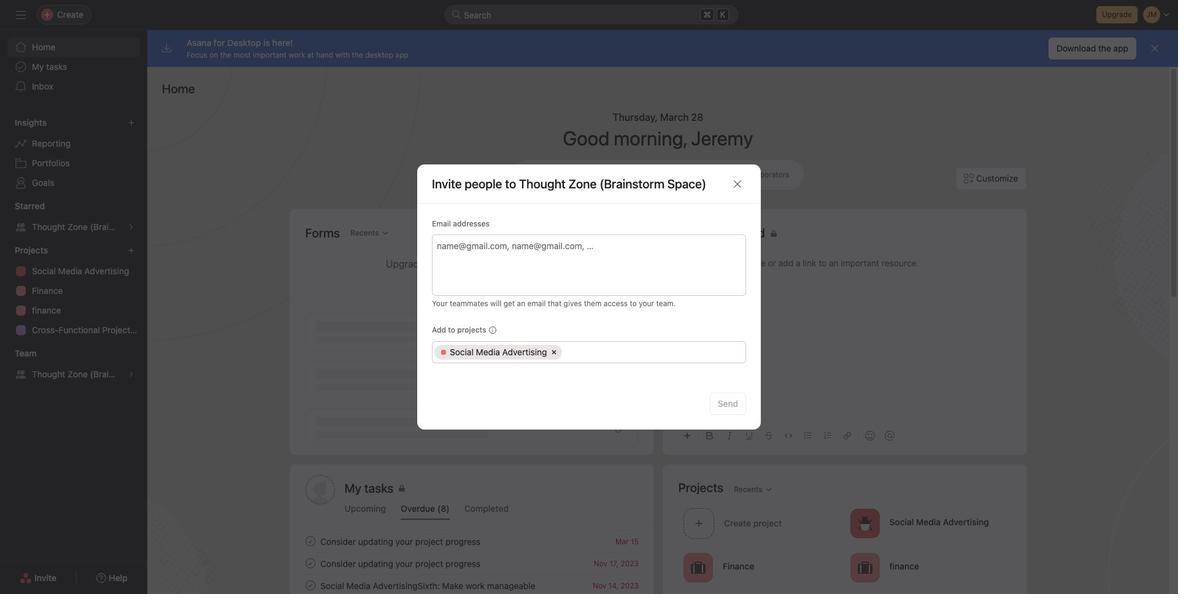 Task type: locate. For each thing, give the bounding box(es) containing it.
mark complete image for first mark complete option from the bottom
[[303, 578, 318, 593]]

1 briefcase image from the left
[[691, 560, 705, 575]]

1 horizontal spatial briefcase image
[[857, 560, 872, 575]]

at mention image
[[885, 431, 894, 441]]

3 mark complete checkbox from the top
[[303, 578, 318, 593]]

0 vertical spatial mark complete image
[[303, 534, 318, 549]]

mark complete image for 2nd mark complete option from the bottom
[[303, 556, 318, 571]]

2 briefcase image from the left
[[857, 560, 872, 575]]

global element
[[0, 30, 147, 104]]

code image
[[785, 432, 792, 439]]

dialog
[[417, 164, 761, 430]]

row
[[433, 342, 746, 363]]

starred element
[[0, 195, 147, 239]]

3 mark complete image from the top
[[303, 578, 318, 593]]

0 horizontal spatial briefcase image
[[691, 560, 705, 575]]

2 vertical spatial mark complete image
[[303, 578, 318, 593]]

close this dialog image
[[733, 179, 743, 189]]

Mark complete checkbox
[[303, 534, 318, 549], [303, 556, 318, 571], [303, 578, 318, 593]]

briefcase image
[[691, 560, 705, 575], [857, 560, 872, 575]]

None text field
[[567, 345, 739, 360]]

bulleted list image
[[804, 432, 812, 439]]

cell
[[434, 345, 562, 360]]

insights element
[[0, 112, 147, 195]]

2 vertical spatial mark complete checkbox
[[303, 578, 318, 593]]

list item
[[678, 504, 845, 542], [291, 530, 653, 552], [291, 552, 653, 574], [291, 574, 653, 594]]

1 vertical spatial mark complete image
[[303, 556, 318, 571]]

underline image
[[745, 432, 753, 439]]

toolbar
[[678, 422, 1011, 449]]

1 mark complete image from the top
[[303, 534, 318, 549]]

0 vertical spatial mark complete checkbox
[[303, 534, 318, 549]]

1 vertical spatial mark complete checkbox
[[303, 556, 318, 571]]

name@gmail.com, name@gmail.com, … text field
[[437, 238, 739, 253]]

2 mark complete image from the top
[[303, 556, 318, 571]]

add profile photo image
[[305, 475, 335, 504]]

bug image
[[857, 516, 872, 531]]

mark complete image
[[303, 534, 318, 549], [303, 556, 318, 571], [303, 578, 318, 593]]



Task type: describe. For each thing, give the bounding box(es) containing it.
numbered list image
[[824, 432, 831, 439]]

teams element
[[0, 342, 147, 387]]

prominent image
[[452, 10, 461, 20]]

1 mark complete checkbox from the top
[[303, 534, 318, 549]]

projects element
[[0, 239, 147, 342]]

dismiss image
[[1150, 44, 1160, 53]]

italics image
[[726, 432, 733, 439]]

bold image
[[706, 432, 713, 439]]

strikethrough image
[[765, 432, 772, 439]]

link image
[[843, 432, 851, 439]]

hide sidebar image
[[16, 10, 26, 20]]

2 mark complete checkbox from the top
[[303, 556, 318, 571]]

mark complete image for first mark complete option from the top
[[303, 534, 318, 549]]

more information image
[[489, 326, 496, 334]]



Task type: vqa. For each thing, say whether or not it's contained in the screenshot.
projects within the Get notified in Slack when tasks and projects are updated in Asana.
no



